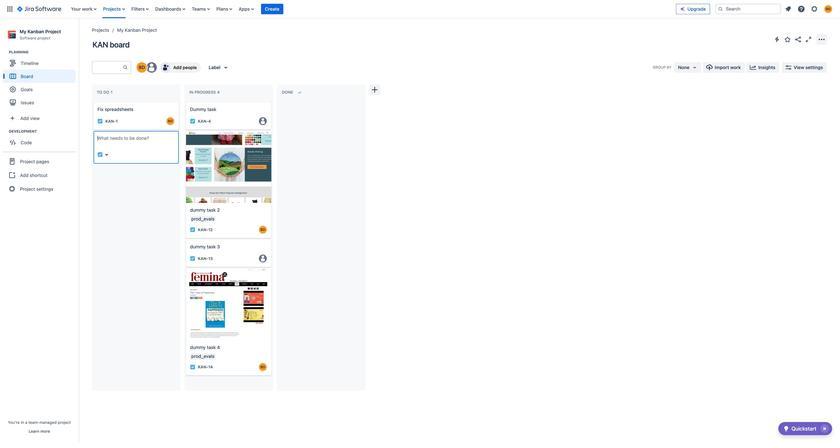 Task type: locate. For each thing, give the bounding box(es) containing it.
star kan board image
[[784, 36, 791, 43]]

group for development icon
[[3, 129, 78, 151]]

heading for group corresponding to development icon
[[9, 129, 78, 134]]

2 vertical spatial group
[[3, 152, 76, 199]]

list
[[68, 0, 676, 18], [782, 3, 836, 15]]

list item
[[261, 0, 283, 18]]

banner
[[0, 0, 840, 18]]

None search field
[[715, 4, 781, 14]]

1 vertical spatial create issue image
[[181, 127, 189, 135]]

0 horizontal spatial list
[[68, 0, 676, 18]]

task image
[[97, 119, 103, 124], [190, 228, 195, 233]]

heading
[[9, 50, 78, 55], [9, 129, 78, 134]]

2 vertical spatial create issue image
[[181, 235, 189, 243]]

more actions image
[[818, 36, 826, 43]]

1 heading from the top
[[9, 50, 78, 55]]

2 heading from the top
[[9, 129, 78, 134]]

notifications image
[[784, 5, 792, 13]]

Search this board text field
[[93, 62, 123, 73]]

jira software image
[[17, 5, 61, 13], [17, 5, 61, 13]]

1 vertical spatial group
[[3, 129, 78, 151]]

What needs to be done? - Press the "Enter" key to submit or the "Escape" key to cancel. text field
[[97, 135, 175, 148]]

create issue image
[[181, 98, 189, 106], [181, 127, 189, 135], [181, 235, 189, 243]]

task image
[[190, 119, 195, 124], [97, 152, 103, 158], [190, 256, 195, 262], [190, 365, 195, 370]]

0 vertical spatial create issue image
[[181, 98, 189, 106]]

group
[[3, 50, 78, 111], [3, 129, 78, 151], [3, 152, 76, 199]]

search image
[[718, 6, 723, 12]]

0 vertical spatial heading
[[9, 50, 78, 55]]

1 horizontal spatial task image
[[190, 228, 195, 233]]

1 vertical spatial heading
[[9, 129, 78, 134]]

in progress element
[[189, 90, 221, 95]]

0 horizontal spatial task image
[[97, 119, 103, 124]]

0 vertical spatial group
[[3, 50, 78, 111]]

dismiss quickstart image
[[819, 424, 830, 435]]



Task type: describe. For each thing, give the bounding box(es) containing it.
planning image
[[1, 48, 9, 56]]

group for planning icon at the left top of page
[[3, 50, 78, 111]]

sidebar element
[[0, 18, 79, 444]]

3 create issue image from the top
[[181, 235, 189, 243]]

goal image
[[10, 87, 16, 93]]

appswitcher icon image
[[6, 5, 14, 13]]

primary element
[[4, 0, 676, 18]]

settings image
[[811, 5, 818, 13]]

to do element
[[97, 90, 114, 95]]

create issue image
[[89, 98, 97, 106]]

Search field
[[715, 4, 781, 14]]

your profile and settings image
[[824, 5, 832, 13]]

automations menu button icon image
[[773, 35, 781, 43]]

development image
[[1, 128, 9, 136]]

1 vertical spatial task image
[[190, 228, 195, 233]]

sidebar navigation image
[[72, 26, 86, 39]]

heading for group related to planning icon at the left top of page
[[9, 50, 78, 55]]

enter full screen image
[[805, 36, 812, 43]]

0 vertical spatial task image
[[97, 119, 103, 124]]

help image
[[797, 5, 805, 13]]

check image
[[782, 426, 790, 433]]

2 create issue image from the top
[[181, 127, 189, 135]]

1 horizontal spatial list
[[782, 3, 836, 15]]

add people image
[[161, 64, 169, 72]]

create column image
[[371, 86, 379, 94]]

view settings image
[[785, 64, 792, 72]]

1 create issue image from the top
[[181, 98, 189, 106]]

import image
[[706, 64, 713, 72]]



Task type: vqa. For each thing, say whether or not it's contained in the screenshot.
Sidebar element
yes



